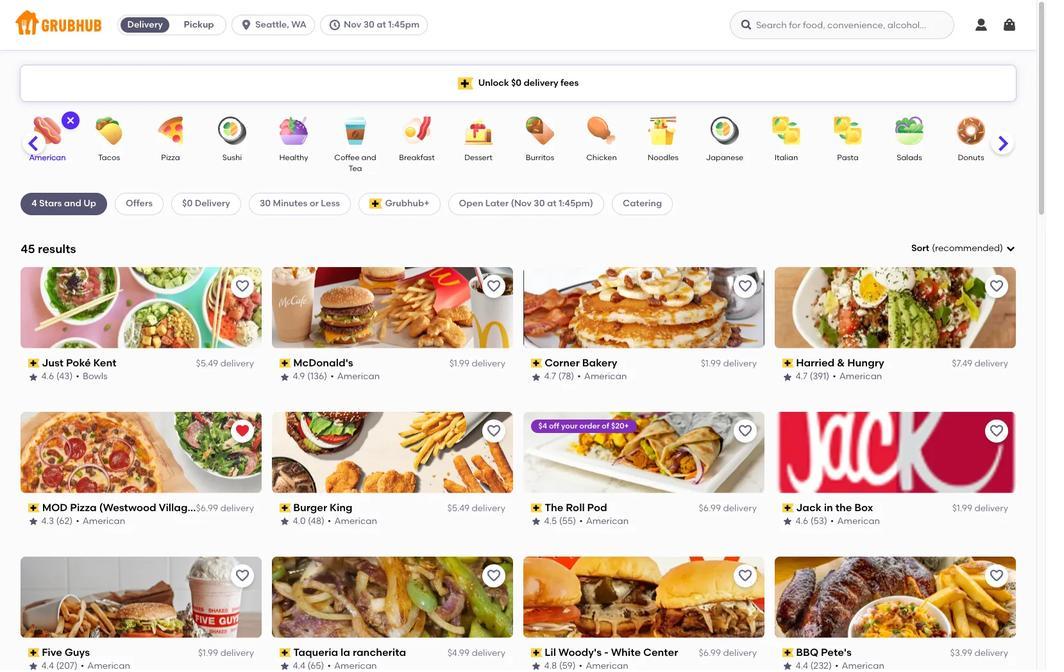 Task type: describe. For each thing, give the bounding box(es) containing it.
harried
[[796, 357, 835, 369]]

0 vertical spatial pizza
[[161, 153, 180, 162]]

open
[[459, 198, 483, 209]]

corner bakery
[[545, 357, 618, 369]]

burger king logo image
[[272, 412, 513, 494]]

noodles image
[[641, 117, 686, 145]]

(391)
[[810, 372, 830, 382]]

delivery for harried & hungry
[[974, 359, 1008, 369]]

save this restaurant button for burger king
[[482, 420, 505, 443]]

italian image
[[764, 117, 809, 145]]

• for mod pizza (westwood village)
[[76, 516, 80, 527]]

delivery for the roll pod
[[723, 503, 757, 514]]

1 horizontal spatial delivery
[[195, 198, 230, 209]]

harried & hungry logo image
[[775, 267, 1016, 349]]

lil
[[545, 647, 556, 659]]

seattle, wa button
[[232, 15, 320, 35]]

delivery for lil woody's - white center
[[723, 648, 757, 659]]

save this restaurant image for bbq pete's
[[989, 569, 1004, 584]]

or
[[310, 198, 319, 209]]

subscription pass image for taqueria la rancherita
[[280, 649, 291, 658]]

subscription pass image for bbq pete's
[[782, 649, 794, 658]]

save this restaurant image for harried & hungry
[[989, 279, 1004, 294]]

tacos image
[[87, 117, 131, 145]]

burger
[[294, 502, 327, 514]]

grubhub plus flag logo image for unlock $0 delivery fees
[[458, 77, 473, 89]]

4.0 (48)
[[293, 516, 325, 527]]

subscription pass image for the roll pod
[[531, 504, 542, 513]]

save this restaurant image for mcdonald's
[[486, 279, 502, 294]]

$6.99 for mod pizza (westwood village)
[[196, 503, 218, 514]]

lil woody's - white center
[[545, 647, 679, 659]]

save this restaurant button for mcdonald's
[[482, 275, 505, 298]]

delivery button
[[118, 15, 172, 35]]

4.7 for harried & hungry
[[796, 372, 808, 382]]

in
[[824, 502, 833, 514]]

subscription pass image for burger king
[[280, 504, 291, 513]]

chicken
[[586, 153, 617, 162]]

up
[[83, 198, 96, 209]]

4 stars and up
[[31, 198, 96, 209]]

4.6 (43)
[[42, 372, 73, 382]]

star icon image for mod pizza (westwood village)
[[28, 517, 38, 527]]

star icon image for corner bakery
[[531, 372, 541, 383]]

save this restaurant image for burger king
[[486, 424, 502, 439]]

&
[[837, 357, 845, 369]]

4
[[31, 198, 37, 209]]

bakery
[[583, 357, 618, 369]]

seattle, wa
[[255, 19, 307, 30]]

delivery for just poké kent
[[220, 359, 254, 369]]

• american for mcdonald's
[[331, 372, 380, 382]]

4.7 (78)
[[544, 372, 575, 382]]

recommended
[[935, 243, 1000, 254]]

1:45pm
[[388, 19, 419, 30]]

pizza image
[[148, 117, 193, 145]]

of
[[602, 422, 610, 431]]

mcdonald's
[[294, 357, 354, 369]]

american for harried & hungry
[[840, 372, 882, 382]]

corner bakery logo image
[[523, 267, 764, 349]]

45
[[21, 242, 35, 256]]

italian
[[775, 153, 798, 162]]

subscription pass image for mcdonald's
[[280, 359, 291, 368]]

five guys
[[42, 647, 90, 659]]

• american for the roll pod
[[580, 516, 629, 527]]

american for mcdonald's
[[337, 372, 380, 382]]

1 vertical spatial at
[[547, 198, 556, 209]]

$4.99 delivery
[[447, 648, 505, 659]]

taqueria la rancherita logo image
[[272, 557, 513, 638]]

coffee and tea image
[[333, 117, 378, 145]]

4.5 (55)
[[544, 516, 576, 527]]

subscription pass image for harried & hungry
[[782, 359, 794, 368]]

poké
[[66, 357, 91, 369]]

save this restaurant image for corner bakery
[[738, 279, 753, 294]]

Search for food, convenience, alcohol... search field
[[730, 11, 954, 39]]

(48)
[[308, 516, 325, 527]]

(westwood
[[99, 502, 156, 514]]

(nov
[[511, 198, 532, 209]]

american for corner bakery
[[584, 372, 627, 382]]

soup image
[[1010, 117, 1046, 145]]

just poké kent
[[42, 357, 117, 369]]

$4 off your order of $20+
[[539, 422, 629, 431]]

delivery for jack in the box
[[974, 503, 1008, 514]]

2 horizontal spatial 30
[[534, 198, 545, 209]]

offers
[[126, 198, 153, 209]]

the
[[836, 502, 852, 514]]

4.9 (136)
[[293, 372, 327, 382]]

0 horizontal spatial and
[[64, 198, 81, 209]]

five guys logo image
[[21, 557, 262, 638]]

• american for burger king
[[328, 516, 377, 527]]

4.6 for jack in the box
[[796, 516, 809, 527]]

$6.99 for the roll pod
[[699, 503, 721, 514]]

$20+
[[611, 422, 629, 431]]

burritos
[[526, 153, 554, 162]]

woody's
[[559, 647, 602, 659]]

• american for harried & hungry
[[833, 372, 882, 382]]

(43)
[[57, 372, 73, 382]]

donuts image
[[949, 117, 993, 145]]

sushi
[[222, 153, 242, 162]]

unlock $0 delivery fees
[[478, 78, 579, 88]]

4.6 for just poké kent
[[42, 372, 54, 382]]

save this restaurant button for corner bakery
[[734, 275, 757, 298]]

fees
[[560, 78, 579, 88]]

$1.99 for mcdonald's
[[449, 359, 470, 369]]

sushi image
[[210, 117, 255, 145]]

unlock
[[478, 78, 509, 88]]

village)
[[159, 502, 198, 514]]

$5.49 for just poké kent
[[196, 359, 218, 369]]

chicken image
[[579, 117, 624, 145]]

american for burger king
[[335, 516, 377, 527]]

breakfast
[[399, 153, 435, 162]]

(62)
[[56, 516, 73, 527]]

save this restaurant image for five guys
[[235, 569, 250, 584]]

five
[[42, 647, 62, 659]]

$4.99
[[447, 648, 470, 659]]

save this restaurant image for jack in the box
[[989, 424, 1004, 439]]

box
[[855, 502, 873, 514]]

open later (nov 30 at 1:45pm)
[[459, 198, 593, 209]]

healthy
[[279, 153, 308, 162]]

• for burger king
[[328, 516, 331, 527]]

saved restaurant button
[[231, 420, 254, 443]]

delivery for burger king
[[472, 503, 505, 514]]

$0 delivery
[[182, 198, 230, 209]]

4.7 (391)
[[796, 372, 830, 382]]

bowls
[[83, 372, 108, 382]]

• for just poké kent
[[76, 372, 80, 382]]

kent
[[94, 357, 117, 369]]

sort ( recommended )
[[911, 243, 1003, 254]]

0 horizontal spatial 30
[[260, 198, 271, 209]]

jack in the box
[[796, 502, 873, 514]]

just
[[42, 357, 64, 369]]

$5.49 delivery for burger king
[[447, 503, 505, 514]]

1 horizontal spatial $0
[[511, 78, 521, 88]]

save this restaurant button for taqueria la rancherita
[[482, 565, 505, 588]]

grubhub plus flag logo image for grubhub+
[[370, 199, 382, 209]]

salads
[[897, 153, 922, 162]]

less
[[321, 198, 340, 209]]

dessert image
[[456, 117, 501, 145]]

your
[[561, 422, 578, 431]]

burritos image
[[518, 117, 562, 145]]

the
[[545, 502, 564, 514]]

$1.99 delivery for mcdonald's
[[449, 359, 505, 369]]

$1.99 delivery for jack in the box
[[952, 503, 1008, 514]]

bbq
[[796, 647, 819, 659]]

delivery for mod pizza (westwood village)
[[220, 503, 254, 514]]

1:45pm)
[[559, 198, 593, 209]]

4.7 for corner bakery
[[544, 372, 556, 382]]

nov
[[344, 19, 361, 30]]

$6.99 delivery for the roll pod
[[699, 503, 757, 514]]

tea
[[349, 164, 362, 173]]

pickup
[[184, 19, 214, 30]]

$1.99 for corner bakery
[[701, 359, 721, 369]]

american for mod pizza (westwood village)
[[83, 516, 126, 527]]

)
[[1000, 243, 1003, 254]]



Task type: locate. For each thing, give the bounding box(es) containing it.
subscription pass image left the
[[531, 504, 542, 513]]

• american down hungry
[[833, 372, 882, 382]]

0 vertical spatial grubhub plus flag logo image
[[458, 77, 473, 89]]

• right (55) on the right bottom of the page
[[580, 516, 583, 527]]

(53)
[[811, 516, 828, 527]]

1 vertical spatial delivery
[[195, 198, 230, 209]]

at inside nov 30 at 1:45pm button
[[377, 19, 386, 30]]

svg image
[[974, 17, 989, 33], [328, 19, 341, 31], [740, 19, 753, 31]]

$7.49 delivery
[[952, 359, 1008, 369]]

30 inside nov 30 at 1:45pm button
[[363, 19, 374, 30]]

0 horizontal spatial $5.49 delivery
[[196, 359, 254, 369]]

(55)
[[559, 516, 576, 527]]

1 vertical spatial $5.49
[[447, 503, 470, 514]]

• right (78)
[[578, 372, 581, 382]]

save this restaurant image
[[235, 279, 250, 294], [989, 279, 1004, 294], [486, 424, 502, 439], [989, 569, 1004, 584]]

subscription pass image left taqueria
[[280, 649, 291, 658]]

star icon image for bbq pete's
[[782, 662, 793, 671]]

subscription pass image for five guys
[[28, 649, 40, 658]]

1 horizontal spatial and
[[361, 153, 376, 162]]

save this restaurant image for taqueria la rancherita
[[486, 569, 502, 584]]

pizza up the '(62)'
[[70, 502, 97, 514]]

white
[[611, 647, 641, 659]]

subscription pass image left corner
[[531, 359, 542, 368]]

delivery for bbq pete's
[[974, 648, 1008, 659]]

the roll pod logo image
[[523, 412, 764, 494]]

1 vertical spatial grubhub plus flag logo image
[[370, 199, 382, 209]]

4.0
[[293, 516, 306, 527]]

1 horizontal spatial pizza
[[161, 153, 180, 162]]

• right (48)
[[328, 516, 331, 527]]

30 right "nov"
[[363, 19, 374, 30]]

1 horizontal spatial 4.7
[[796, 372, 808, 382]]

$5.49 for burger king
[[447, 503, 470, 514]]

0 vertical spatial at
[[377, 19, 386, 30]]

japanese
[[706, 153, 743, 162]]

subscription pass image for corner bakery
[[531, 359, 542, 368]]

sort
[[911, 243, 929, 254]]

• for harried & hungry
[[833, 372, 836, 382]]

2 4.7 from the left
[[796, 372, 808, 382]]

1 horizontal spatial at
[[547, 198, 556, 209]]

• american for jack in the box
[[831, 516, 880, 527]]

None field
[[911, 242, 1016, 255]]

$0
[[511, 78, 521, 88], [182, 198, 193, 209]]

save this restaurant image for just poké kent
[[235, 279, 250, 294]]

just poké kent logo image
[[21, 267, 262, 349]]

at left 1:45pm
[[377, 19, 386, 30]]

1 horizontal spatial svg image
[[740, 19, 753, 31]]

0 vertical spatial $0
[[511, 78, 521, 88]]

save this restaurant image
[[486, 279, 502, 294], [738, 279, 753, 294], [738, 424, 753, 439], [989, 424, 1004, 439], [235, 569, 250, 584], [486, 569, 502, 584], [738, 569, 753, 584]]

$5.49 delivery
[[196, 359, 254, 369], [447, 503, 505, 514]]

1 horizontal spatial $5.49
[[447, 503, 470, 514]]

0 horizontal spatial grubhub plus flag logo image
[[370, 199, 382, 209]]

1 horizontal spatial grubhub plus flag logo image
[[458, 77, 473, 89]]

svg image inside nov 30 at 1:45pm button
[[328, 19, 341, 31]]

1 vertical spatial and
[[64, 198, 81, 209]]

0 vertical spatial $5.49
[[196, 359, 218, 369]]

jack
[[796, 502, 822, 514]]

center
[[644, 647, 679, 659]]

lil woody's - white center logo image
[[523, 557, 764, 638]]

subscription pass image left mod at the bottom
[[28, 504, 40, 513]]

4.7 left (78)
[[544, 372, 556, 382]]

$0 right 'offers'
[[182, 198, 193, 209]]

pickup button
[[172, 15, 226, 35]]

1 4.7 from the left
[[544, 372, 556, 382]]

mod pizza (westwood village) logo image
[[21, 412, 262, 494]]

• right '(53)'
[[831, 516, 834, 527]]

la
[[341, 647, 350, 659]]

mod pizza (westwood village)
[[42, 502, 198, 514]]

• right the '(62)'
[[76, 516, 80, 527]]

and left up
[[64, 198, 81, 209]]

none field containing sort
[[911, 242, 1016, 255]]

bbq pete's logo image
[[775, 557, 1016, 638]]

bbq pete's
[[796, 647, 852, 659]]

0 vertical spatial delivery
[[127, 19, 163, 30]]

subscription pass image left the "just"
[[28, 359, 40, 368]]

taqueria
[[294, 647, 338, 659]]

japanese image
[[702, 117, 747, 145]]

subscription pass image left jack
[[782, 504, 794, 513]]

results
[[38, 242, 76, 256]]

$1.99 for jack in the box
[[952, 503, 972, 514]]

american down mcdonald's
[[337, 372, 380, 382]]

0 horizontal spatial 4.6
[[42, 372, 54, 382]]

$5.49 delivery for just poké kent
[[196, 359, 254, 369]]

30 right (nov
[[534, 198, 545, 209]]

$1.99 delivery for corner bakery
[[701, 359, 757, 369]]

• american down "pod" at the bottom right
[[580, 516, 629, 527]]

corner
[[545, 357, 580, 369]]

1 vertical spatial $5.49 delivery
[[447, 503, 505, 514]]

delivery for five guys
[[220, 648, 254, 659]]

subscription pass image
[[531, 359, 542, 368], [782, 359, 794, 368], [280, 504, 291, 513], [28, 649, 40, 658], [280, 649, 291, 658]]

hungry
[[848, 357, 885, 369]]

star icon image for five guys
[[28, 662, 38, 671]]

• american down mod pizza (westwood village)
[[76, 516, 126, 527]]

star icon image for lil woody's - white center
[[531, 662, 541, 671]]

save this restaurant image for lil woody's - white center
[[738, 569, 753, 584]]

4.6 down the "just"
[[42, 372, 54, 382]]

• american down box
[[831, 516, 880, 527]]

seattle,
[[255, 19, 289, 30]]

delivery for corner bakery
[[723, 359, 757, 369]]

minutes
[[273, 198, 307, 209]]

subscription pass image left burger
[[280, 504, 291, 513]]

pasta
[[837, 153, 859, 162]]

save this restaurant button for harried & hungry
[[985, 275, 1008, 298]]

off
[[549, 422, 560, 431]]

subscription pass image left mcdonald's
[[280, 359, 291, 368]]

-
[[604, 647, 609, 659]]

mcdonald's logo image
[[272, 267, 513, 349]]

and inside coffee and tea
[[361, 153, 376, 162]]

american image
[[25, 117, 70, 145]]

$4
[[539, 422, 548, 431]]

nov 30 at 1:45pm
[[344, 19, 419, 30]]

star icon image for taqueria la rancherita
[[280, 662, 290, 671]]

save this restaurant button
[[231, 275, 254, 298], [482, 275, 505, 298], [734, 275, 757, 298], [985, 275, 1008, 298], [482, 420, 505, 443], [734, 420, 757, 443], [985, 420, 1008, 443], [231, 565, 254, 588], [482, 565, 505, 588], [734, 565, 757, 588], [985, 565, 1008, 588]]

american down the bakery
[[584, 372, 627, 382]]

subscription pass image left five
[[28, 649, 40, 658]]

4.9
[[293, 372, 305, 382]]

$6.99 for lil woody's - white center
[[699, 648, 721, 659]]

subscription pass image left harried
[[782, 359, 794, 368]]

delivery left pickup
[[127, 19, 163, 30]]

salads image
[[887, 117, 932, 145]]

save this restaurant button for lil woody's - white center
[[734, 565, 757, 588]]

pizza down pizza image
[[161, 153, 180, 162]]

1 vertical spatial pizza
[[70, 502, 97, 514]]

american for jack in the box
[[838, 516, 880, 527]]

$0 right the unlock
[[511, 78, 521, 88]]

american for the roll pod
[[586, 516, 629, 527]]

save this restaurant button for just poké kent
[[231, 275, 254, 298]]

0 vertical spatial $5.49 delivery
[[196, 359, 254, 369]]

0 horizontal spatial delivery
[[127, 19, 163, 30]]

taqueria la rancherita
[[294, 647, 406, 659]]

$3.99 delivery
[[950, 648, 1008, 659]]

• right (43)
[[76, 372, 80, 382]]

1 vertical spatial $0
[[182, 198, 193, 209]]

1 horizontal spatial $5.49 delivery
[[447, 503, 505, 514]]

american down box
[[838, 516, 880, 527]]

2 horizontal spatial svg image
[[974, 17, 989, 33]]

• american for corner bakery
[[578, 372, 627, 382]]

coffee
[[334, 153, 360, 162]]

noodles
[[648, 153, 678, 162]]

• for the roll pod
[[580, 516, 583, 527]]

0 horizontal spatial 4.7
[[544, 372, 556, 382]]

star icon image for harried & hungry
[[782, 372, 793, 383]]

subscription pass image left bbq
[[782, 649, 794, 658]]

american down "pod" at the bottom right
[[586, 516, 629, 527]]

pete's
[[821, 647, 852, 659]]

0 horizontal spatial $5.49
[[196, 359, 218, 369]]

delivery for taqueria la rancherita
[[472, 648, 505, 659]]

jack in the box logo image
[[775, 412, 1016, 494]]

rancherita
[[353, 647, 406, 659]]

$7.49
[[952, 359, 972, 369]]

save this restaurant button for jack in the box
[[985, 420, 1008, 443]]

grubhub plus flag logo image left grubhub+ on the left top of the page
[[370, 199, 382, 209]]

at
[[377, 19, 386, 30], [547, 198, 556, 209]]

the roll pod
[[545, 502, 607, 514]]

• american down mcdonald's
[[331, 372, 380, 382]]

subscription pass image for jack in the box
[[782, 504, 794, 513]]

• for jack in the box
[[831, 516, 834, 527]]

$1.99
[[449, 359, 470, 369], [701, 359, 721, 369], [952, 503, 972, 514], [198, 648, 218, 659]]

breakfast image
[[394, 117, 439, 145]]

svg image
[[1002, 17, 1017, 33], [240, 19, 253, 31], [65, 115, 76, 126], [1006, 244, 1016, 254]]

4.7 left (391)
[[796, 372, 808, 382]]

american down king
[[335, 516, 377, 527]]

later
[[485, 198, 509, 209]]

stars
[[39, 198, 62, 209]]

30
[[363, 19, 374, 30], [260, 198, 271, 209], [534, 198, 545, 209]]

and up tea
[[361, 153, 376, 162]]

star icon image for mcdonald's
[[280, 372, 290, 383]]

pasta image
[[825, 117, 870, 145]]

4.6 (53)
[[796, 516, 828, 527]]

catering
[[623, 198, 662, 209]]

saved restaurant image
[[235, 424, 250, 439]]

star icon image for burger king
[[280, 517, 290, 527]]

(136)
[[307, 372, 327, 382]]

$1.99 delivery for five guys
[[198, 648, 254, 659]]

0 horizontal spatial svg image
[[328, 19, 341, 31]]

4.6
[[42, 372, 54, 382], [796, 516, 809, 527]]

star icon image
[[28, 372, 38, 383], [280, 372, 290, 383], [531, 372, 541, 383], [782, 372, 793, 383], [28, 517, 38, 527], [280, 517, 290, 527], [531, 517, 541, 527], [782, 517, 793, 527], [28, 662, 38, 671], [280, 662, 290, 671], [531, 662, 541, 671], [782, 662, 793, 671]]

• american down the bakery
[[578, 372, 627, 382]]

1 vertical spatial 4.6
[[796, 516, 809, 527]]

subscription pass image for mod pizza (westwood village)
[[28, 504, 40, 513]]

delivery inside button
[[127, 19, 163, 30]]

star icon image for jack in the box
[[782, 517, 793, 527]]

$1.99 for five guys
[[198, 648, 218, 659]]

$6.99 delivery for lil woody's - white center
[[699, 648, 757, 659]]

• american for mod pizza (westwood village)
[[76, 516, 126, 527]]

1 horizontal spatial 30
[[363, 19, 374, 30]]

4.3
[[42, 516, 54, 527]]

$6.99
[[196, 503, 218, 514], [699, 503, 721, 514], [699, 648, 721, 659]]

delivery for mcdonald's
[[472, 359, 505, 369]]

0 vertical spatial 4.6
[[42, 372, 54, 382]]

save this restaurant button for five guys
[[231, 565, 254, 588]]

30 left "minutes"
[[260, 198, 271, 209]]

• for mcdonald's
[[331, 372, 334, 382]]

burger king
[[294, 502, 353, 514]]

• right (391)
[[833, 372, 836, 382]]

main navigation navigation
[[0, 0, 1036, 50]]

mod
[[42, 502, 68, 514]]

subscription pass image for just poké kent
[[28, 359, 40, 368]]

0 horizontal spatial $0
[[182, 198, 193, 209]]

nov 30 at 1:45pm button
[[320, 15, 433, 35]]

american down american image
[[29, 153, 66, 162]]

subscription pass image for lil woody's - white center
[[531, 649, 542, 658]]

• american
[[331, 372, 380, 382], [578, 372, 627, 382], [833, 372, 882, 382], [76, 516, 126, 527], [328, 516, 377, 527], [580, 516, 629, 527], [831, 516, 880, 527]]

at left 1:45pm)
[[547, 198, 556, 209]]

star icon image for the roll pod
[[531, 517, 541, 527]]

• right (136)
[[331, 372, 334, 382]]

4.6 down jack
[[796, 516, 809, 527]]

save this restaurant button for bbq pete's
[[985, 565, 1008, 588]]

(78)
[[559, 372, 575, 382]]

30 minutes or less
[[260, 198, 340, 209]]

0 horizontal spatial at
[[377, 19, 386, 30]]

subscription pass image left lil
[[531, 649, 542, 658]]

american down mod pizza (westwood village)
[[83, 516, 126, 527]]

45 results
[[21, 242, 76, 256]]

roll
[[566, 502, 585, 514]]

$3.99
[[950, 648, 972, 659]]

grubhub plus flag logo image
[[458, 77, 473, 89], [370, 199, 382, 209]]

delivery
[[127, 19, 163, 30], [195, 198, 230, 209]]

wa
[[291, 19, 307, 30]]

pizza
[[161, 153, 180, 162], [70, 502, 97, 514]]

svg image inside seattle, wa button
[[240, 19, 253, 31]]

1 horizontal spatial 4.6
[[796, 516, 809, 527]]

subscription pass image
[[28, 359, 40, 368], [280, 359, 291, 368], [28, 504, 40, 513], [531, 504, 542, 513], [782, 504, 794, 513], [531, 649, 542, 658], [782, 649, 794, 658]]

star icon image for just poké kent
[[28, 372, 38, 383]]

delivery down "sushi"
[[195, 198, 230, 209]]

healthy image
[[271, 117, 316, 145]]

• for corner bakery
[[578, 372, 581, 382]]

• american down king
[[328, 516, 377, 527]]

grubhub plus flag logo image left the unlock
[[458, 77, 473, 89]]

guys
[[65, 647, 90, 659]]

$6.99 delivery for mod pizza (westwood village)
[[196, 503, 254, 514]]

delivery
[[524, 78, 558, 88], [220, 359, 254, 369], [472, 359, 505, 369], [723, 359, 757, 369], [974, 359, 1008, 369], [220, 503, 254, 514], [472, 503, 505, 514], [723, 503, 757, 514], [974, 503, 1008, 514], [220, 648, 254, 659], [472, 648, 505, 659], [723, 648, 757, 659], [974, 648, 1008, 659]]

king
[[330, 502, 353, 514]]

dessert
[[464, 153, 492, 162]]

american down hungry
[[840, 372, 882, 382]]

0 horizontal spatial pizza
[[70, 502, 97, 514]]

0 vertical spatial and
[[361, 153, 376, 162]]

•
[[76, 372, 80, 382], [331, 372, 334, 382], [578, 372, 581, 382], [833, 372, 836, 382], [76, 516, 80, 527], [328, 516, 331, 527], [580, 516, 583, 527], [831, 516, 834, 527]]

tacos
[[98, 153, 120, 162]]



Task type: vqa. For each thing, say whether or not it's contained in the screenshot.
the rightmost Now
no



